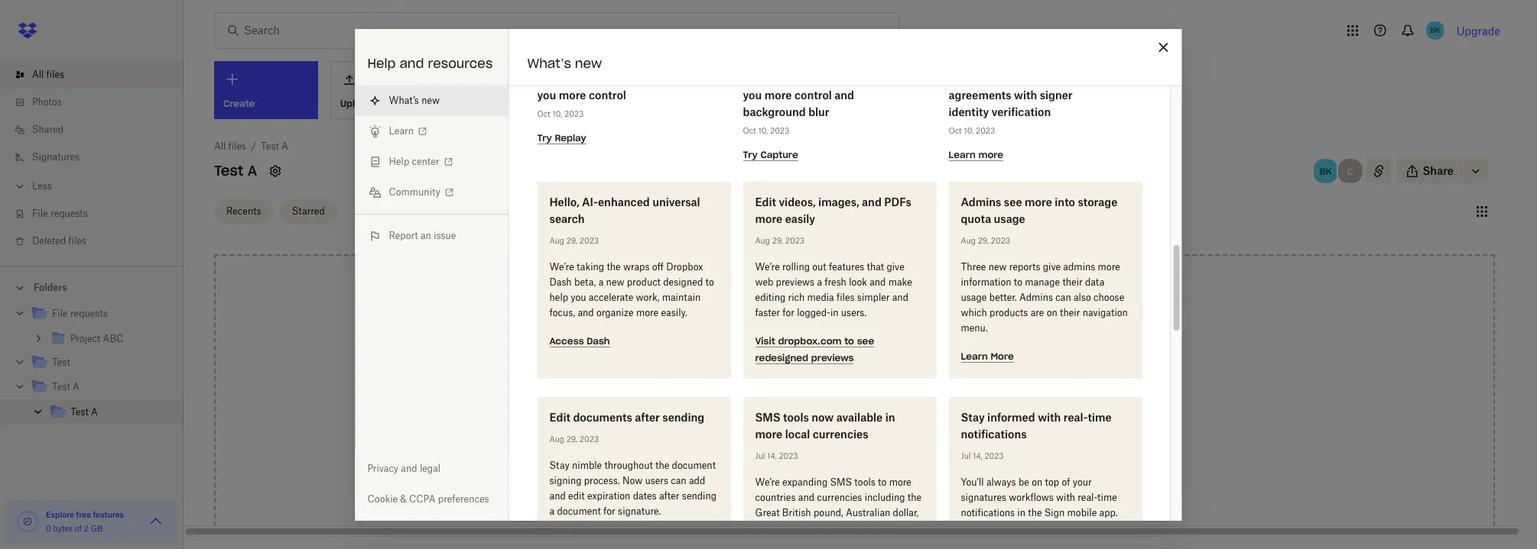 Task type: locate. For each thing, give the bounding box(es) containing it.
files inside drop files here to upload, or use the 'upload' button
[[818, 406, 840, 419]]

file requests down folders button
[[52, 308, 108, 320]]

control inside new capture updates give you more control and background blur oct 10, 2023
[[794, 88, 832, 101]]

expiration
[[587, 491, 630, 502]]

currencies inside we're expanding sms tools to more countries and currencies including the great british pound, australian dollar, canadian dollar, and japanese yen.
[[817, 492, 862, 504]]

0
[[46, 525, 51, 534]]

after down 'users' at the bottom left of page
[[659, 491, 679, 502]]

we're inside 'we're rolling out features that give web previews a fresh look and make editing rich media files simpler and faster for logged-in users.'
[[755, 261, 780, 273]]

help for help and resources
[[368, 55, 396, 71]]

in down 'workflows'
[[1017, 508, 1025, 519]]

a for enhanced
[[598, 277, 603, 288]]

0 horizontal spatial try
[[537, 132, 552, 143]]

0 vertical spatial time
[[1088, 411, 1112, 424]]

local
[[785, 428, 810, 441]]

aug up signing
[[549, 435, 564, 444]]

features inside explore free features 0 bytes of 2 gb
[[93, 511, 124, 520]]

features up fresh
[[829, 261, 864, 273]]

1 vertical spatial capture
[[760, 149, 798, 160]]

a
[[282, 141, 288, 152], [248, 162, 257, 180], [73, 382, 79, 393], [91, 407, 98, 418]]

29, for admins see more into storage quota usage
[[978, 236, 989, 245]]

try for 10,
[[537, 132, 552, 143]]

can
[[1055, 292, 1071, 303], [671, 475, 686, 487]]

2 updates from the left
[[814, 72, 857, 85]]

we're up countries
[[755, 477, 780, 488]]

0 vertical spatial learn
[[389, 125, 414, 137]]

previews down rolling
[[776, 277, 814, 288]]

jul for stay informed with real-time notifications
[[961, 452, 971, 461]]

more inside the three new reports give admins more information to manage their data usage better. admins can also choose which products are on their navigation menu.
[[1098, 261, 1120, 273]]

0 horizontal spatial all
[[32, 69, 44, 80]]

files up photos
[[46, 69, 64, 80]]

three new reports give admins more information to manage their data usage better. admins can also choose which products are on their navigation menu.
[[961, 261, 1128, 334]]

all for all files
[[32, 69, 44, 80]]

give for new
[[1043, 261, 1061, 273]]

all inside list item
[[32, 69, 44, 80]]

jul up countries
[[755, 452, 765, 461]]

1 control from the left
[[589, 88, 626, 101]]

admins inside admins see more into storage quota usage
[[961, 195, 1001, 208]]

manage
[[1025, 277, 1060, 288]]

0 horizontal spatial see
[[857, 335, 874, 347]]

we're inside we're taking the wraps off dropbox dash beta, a new product designed to help you accelerate work, maintain focus, and organize more easily.
[[549, 261, 574, 273]]

after
[[635, 411, 660, 424], [659, 491, 679, 502]]

files right deleted
[[69, 236, 87, 247]]

2023 inside protect important agreements with signer identity verification oct 10, 2023
[[976, 126, 995, 135]]

group
[[0, 299, 184, 436]]

nimble
[[572, 460, 602, 472]]

access dash
[[549, 335, 610, 347]]

0 vertical spatial sending
[[662, 411, 704, 424]]

1 vertical spatial stay
[[549, 460, 569, 472]]

edit
[[755, 195, 776, 208], [549, 411, 570, 424]]

for down mobile
[[1077, 523, 1089, 534]]

on right are
[[1047, 307, 1057, 319]]

14, up you'll
[[973, 452, 982, 461]]

starred
[[292, 205, 325, 217]]

tools up local
[[783, 411, 809, 424]]

sending right dates
[[682, 491, 716, 502]]

and
[[400, 55, 424, 71], [834, 88, 854, 101], [862, 195, 881, 208], [869, 277, 886, 288], [892, 292, 908, 303], [577, 307, 594, 319], [401, 463, 417, 475], [549, 491, 565, 502], [798, 492, 814, 504], [827, 523, 844, 534]]

list
[[0, 52, 184, 266]]

of
[[1062, 477, 1070, 488], [75, 525, 82, 534]]

10, inside dropbox replay updates give you more control oct 10, 2023
[[552, 109, 562, 118]]

can left also
[[1055, 292, 1071, 303]]

shared
[[32, 124, 64, 135]]

0 vertical spatial edit
[[755, 195, 776, 208]]

menu.
[[961, 322, 988, 334]]

all files list item
[[0, 61, 184, 89]]

give inside dropbox replay updates give you more control oct 10, 2023
[[668, 72, 689, 85]]

in inside sms tools now available in more local currencies
[[885, 411, 895, 424]]

usage right quota
[[994, 212, 1025, 225]]

0 horizontal spatial jul 14, 2023
[[755, 452, 798, 461]]

jul up you'll
[[961, 452, 971, 461]]

create folder
[[457, 98, 519, 109]]

and inside new capture updates give you more control and background blur oct 10, 2023
[[834, 88, 854, 101]]

2023 down identity
[[976, 126, 995, 135]]

2023 up the try replay link
[[564, 109, 583, 118]]

replay inside dropbox replay updates give you more control oct 10, 2023
[[584, 72, 620, 85]]

stay informed with real-time notifications
[[961, 411, 1112, 441]]

aug 29, 2023 for hello, ai-enhanced universal search
[[549, 236, 599, 245]]

recents button
[[214, 199, 274, 224]]

1 horizontal spatial in
[[885, 411, 895, 424]]

to inside "visit dropbox.com to see redesigned previews"
[[844, 335, 854, 347]]

1 vertical spatial tools
[[854, 477, 875, 488]]

usage
[[994, 212, 1025, 225], [961, 292, 987, 303]]

1 vertical spatial test a
[[52, 382, 79, 393]]

time inside stay informed with real-time notifications
[[1088, 411, 1112, 424]]

admins
[[1063, 261, 1095, 273]]

for down expiration
[[603, 506, 615, 517]]

usage inside admins see more into storage quota usage
[[994, 212, 1025, 225]]

1 horizontal spatial dropbox
[[666, 261, 703, 273]]

0 vertical spatial dollar,
[[893, 508, 918, 519]]

to
[[705, 277, 714, 288], [1014, 277, 1022, 288], [844, 335, 854, 347], [868, 406, 879, 419], [878, 477, 886, 488], [846, 500, 857, 513]]

what's new inside button
[[389, 94, 440, 106]]

more for new capture updates give you more control and background blur oct 10, 2023
[[764, 88, 792, 101]]

on right the be
[[1032, 477, 1042, 488]]

sending inside stay nimble throughout the document signing process. now users can add and edit expiration dates after sending a document for signature.
[[682, 491, 716, 502]]

content
[[882, 500, 922, 513]]

1 jul from the left
[[755, 452, 765, 461]]

edit for edit videos, images, and pdfs more easily
[[755, 195, 776, 208]]

you down new
[[743, 88, 762, 101]]

2 jul 14, 2023 from the left
[[961, 452, 1004, 461]]

stay inside stay nimble throughout the document signing process. now users can add and edit expiration dates after sending a document for signature.
[[549, 460, 569, 472]]

1 14, from the left
[[767, 452, 777, 461]]

you for new
[[743, 88, 762, 101]]

learn
[[389, 125, 414, 137], [948, 149, 976, 160], [961, 351, 988, 362]]

more down 'products'
[[991, 351, 1014, 362]]

features
[[829, 261, 864, 273], [93, 511, 124, 520]]

0 vertical spatial can
[[1055, 292, 1071, 303]]

all left "/"
[[214, 141, 226, 152]]

0 horizontal spatial updates
[[622, 72, 665, 85]]

0 horizontal spatial in
[[830, 307, 838, 319]]

to down users.
[[844, 335, 854, 347]]

0 horizontal spatial what's
[[389, 94, 419, 106]]

2023 down local
[[779, 452, 798, 461]]

currencies inside sms tools now available in more local currencies
[[813, 428, 868, 441]]

oct inside protect important agreements with signer identity verification oct 10, 2023
[[948, 126, 962, 135]]

more for sms tools now available in more local currencies
[[755, 428, 782, 441]]

with up sign
[[1056, 492, 1075, 504]]

tools up including
[[854, 477, 875, 488]]

the right use
[[824, 423, 840, 436]]

a for images,
[[817, 277, 822, 288]]

0 horizontal spatial more
[[787, 500, 814, 513]]

1 vertical spatial of
[[75, 525, 82, 534]]

what's new up dropbox replay updates give you more control oct 10, 2023
[[527, 55, 602, 71]]

tools inside sms tools now available in more local currencies
[[783, 411, 809, 424]]

1 vertical spatial time
[[1097, 492, 1117, 504]]

capture inside new capture updates give you more control and background blur oct 10, 2023
[[769, 72, 812, 85]]

2023 for see
[[991, 236, 1010, 245]]

give inside the three new reports give admins more information to manage their data usage better. admins can also choose which products are on their navigation menu.
[[1043, 261, 1061, 273]]

help and resources dialog
[[355, 0, 1182, 550]]

more inside dropbox replay updates give you more control oct 10, 2023
[[559, 88, 586, 101]]

time up your
[[1088, 411, 1112, 424]]

sms tools now available in more local currencies
[[755, 411, 895, 441]]

beta,
[[574, 277, 596, 288]]

new up the accelerate
[[606, 277, 624, 288]]

1 vertical spatial sending
[[682, 491, 716, 502]]

2 jul from the left
[[961, 452, 971, 461]]

2 14, from the left
[[973, 452, 982, 461]]

more left into
[[1025, 195, 1052, 208]]

oct inside dropbox replay updates give you more control oct 10, 2023
[[537, 109, 550, 118]]

currencies down now
[[813, 428, 868, 441]]

more inside we're taking the wraps off dropbox dash beta, a new product designed to help you accelerate work, maintain focus, and organize more easily.
[[636, 307, 658, 319]]

jul 14, 2023 down local
[[755, 452, 798, 461]]

aug down search
[[549, 236, 564, 245]]

you right folder
[[537, 88, 556, 101]]

29, for edit documents after sending
[[566, 435, 577, 444]]

maintain
[[662, 292, 701, 303]]

aug 29, 2023 for admins see more into storage quota usage
[[961, 236, 1010, 245]]

0 vertical spatial stay
[[961, 411, 985, 424]]

jul 14, 2023 for notifications
[[961, 452, 1004, 461]]

dropbox replay updates give you more control oct 10, 2023
[[537, 72, 689, 118]]

help
[[549, 292, 568, 303]]

updates inside new capture updates give you more control and background blur oct 10, 2023
[[814, 72, 857, 85]]

enhanced
[[598, 195, 650, 208]]

starred button
[[280, 199, 337, 224]]

the down 'workflows'
[[1028, 508, 1042, 519]]

accelerate
[[588, 292, 633, 303]]

stay for stay informed with real-time notifications
[[961, 411, 985, 424]]

jul 14, 2023 up you'll
[[961, 452, 1004, 461]]

users.
[[841, 307, 866, 319]]

1 vertical spatial edit
[[549, 411, 570, 424]]

2 horizontal spatial in
[[1017, 508, 1025, 519]]

simpler
[[857, 292, 890, 303]]

help up what's new button at the left of page
[[368, 55, 396, 71]]

more inside sms tools now available in more local currencies
[[755, 428, 782, 441]]

0 vertical spatial on
[[1047, 307, 1057, 319]]

rolling
[[782, 261, 810, 273]]

deleted files
[[32, 236, 87, 247]]

protect important agreements with signer identity verification oct 10, 2023
[[948, 72, 1072, 135]]

0 horizontal spatial usage
[[961, 292, 987, 303]]

requests up deleted files
[[50, 208, 88, 220]]

0 vertical spatial add
[[689, 475, 705, 487]]

oct down identity
[[948, 126, 962, 135]]

web
[[755, 277, 773, 288]]

choose
[[1094, 292, 1124, 303]]

you down beta,
[[570, 292, 586, 303]]

new up information
[[988, 261, 1007, 273]]

and inside edit videos, images, and pdfs more easily
[[862, 195, 881, 208]]

1 horizontal spatial what's new
[[527, 55, 602, 71]]

currencies
[[813, 428, 868, 441], [817, 492, 862, 504]]

1 horizontal spatial features
[[829, 261, 864, 273]]

dash up help
[[549, 277, 572, 288]]

1 vertical spatial document
[[557, 506, 601, 517]]

1 vertical spatial help
[[389, 156, 409, 167]]

replay up the try replay link
[[584, 72, 620, 85]]

2023 for documents
[[579, 435, 599, 444]]

more inside edit videos, images, and pdfs more easily
[[755, 212, 782, 225]]

0 vertical spatial requests
[[50, 208, 88, 220]]

1 vertical spatial dash
[[587, 335, 610, 347]]

all for all files / test a
[[214, 141, 226, 152]]

2 vertical spatial learn
[[961, 351, 988, 362]]

1 vertical spatial all files link
[[214, 139, 246, 155]]

more for dropbox replay updates give you more control oct 10, 2023
[[559, 88, 586, 101]]

1 vertical spatial with
[[1038, 411, 1061, 424]]

real- right informed
[[1063, 411, 1088, 424]]

dropbox inside dropbox replay updates give you more control oct 10, 2023
[[537, 72, 582, 85]]

help for help center
[[389, 156, 409, 167]]

help inside 'link'
[[389, 156, 409, 167]]

navigation
[[1082, 307, 1128, 319]]

1 vertical spatial admins
[[1019, 292, 1053, 303]]

file requests link down folders button
[[31, 304, 171, 325]]

of for top
[[1062, 477, 1070, 488]]

deleted
[[32, 236, 66, 247]]

1 horizontal spatial dollar,
[[893, 508, 918, 519]]

see inside "visit dropbox.com to see redesigned previews"
[[857, 335, 874, 347]]

to right designed
[[705, 277, 714, 288]]

0 vertical spatial see
[[1004, 195, 1022, 208]]

new up dropbox replay updates give you more control oct 10, 2023
[[575, 55, 602, 71]]

mobile
[[1067, 508, 1097, 519]]

try down create folder button
[[537, 132, 552, 143]]

to down reports
[[1014, 277, 1022, 288]]

process.
[[584, 475, 620, 487]]

with right informed
[[1038, 411, 1061, 424]]

add up japanese
[[859, 500, 879, 513]]

dropbox image
[[12, 15, 43, 46]]

2 vertical spatial test a link
[[49, 403, 171, 424]]

1 horizontal spatial admins
[[1019, 292, 1053, 303]]

can inside the three new reports give admins more information to manage their data usage better. admins can also choose which products are on their navigation menu.
[[1055, 292, 1071, 303]]

1 vertical spatial sms
[[830, 477, 852, 488]]

more for three new reports give admins more information to manage their data usage better. admins can also choose which products are on their navigation menu.
[[1098, 261, 1120, 273]]

0 vertical spatial usage
[[994, 212, 1025, 225]]

dropbox inside we're taking the wraps off dropbox dash beta, a new product designed to help you accelerate work, maintain focus, and organize more easily.
[[666, 261, 703, 273]]

give inside new capture updates give you more control and background blur oct 10, 2023
[[859, 72, 881, 85]]

important
[[989, 72, 1042, 85]]

1 vertical spatial add
[[859, 500, 879, 513]]

what's inside button
[[389, 94, 419, 106]]

document down "edit"
[[557, 506, 601, 517]]

0 vertical spatial features
[[829, 261, 864, 273]]

you inside dropbox replay updates give you more control oct 10, 2023
[[537, 88, 556, 101]]

1 horizontal spatial edit
[[755, 195, 776, 208]]

quota usage element
[[15, 510, 40, 535]]

0 vertical spatial for
[[782, 307, 794, 319]]

1 horizontal spatial you
[[570, 292, 586, 303]]

stay left informed
[[961, 411, 985, 424]]

now
[[811, 411, 834, 424]]

report
[[389, 230, 418, 241]]

2023 up taking
[[579, 236, 599, 245]]

a down out
[[817, 277, 822, 288]]

in inside you'll always be on top of your signatures workflows with real-time notifications in the sign mobile app. receive push notifications for every update.
[[1017, 508, 1025, 519]]

1 horizontal spatial tools
[[854, 477, 875, 488]]

more down work,
[[636, 307, 658, 319]]

including
[[864, 492, 905, 504]]

2023 down quota
[[991, 236, 1010, 245]]

1 horizontal spatial see
[[1004, 195, 1022, 208]]

1 vertical spatial currencies
[[817, 492, 862, 504]]

learn for learn
[[389, 125, 414, 137]]

1 vertical spatial what's
[[389, 94, 419, 106]]

file down less
[[32, 208, 48, 220]]

a down signing
[[549, 506, 554, 517]]

1 jul 14, 2023 from the left
[[755, 452, 798, 461]]

0 horizontal spatial edit
[[549, 411, 570, 424]]

sending
[[662, 411, 704, 424], [682, 491, 716, 502]]

1 horizontal spatial more
[[991, 351, 1014, 362]]

1 vertical spatial all
[[214, 141, 226, 152]]

files inside list item
[[46, 69, 64, 80]]

learn down identity
[[948, 149, 976, 160]]

aug for edit videos, images, and pdfs more easily
[[755, 236, 770, 245]]

control for replay
[[589, 88, 626, 101]]

a inside 'we're rolling out features that give web previews a fresh look and make editing rich media files simpler and faster for logged-in users.'
[[817, 277, 822, 288]]

10, down identity
[[964, 126, 974, 135]]

notifications down signatures
[[961, 508, 1015, 519]]

admins up quota
[[961, 195, 1001, 208]]

we're for edit videos, images, and pdfs more easily
[[755, 261, 780, 273]]

29, down quota
[[978, 236, 989, 245]]

file requests link up deleted files
[[12, 200, 184, 228]]

10, inside protect important agreements with signer identity verification oct 10, 2023
[[964, 126, 974, 135]]

all
[[32, 69, 44, 80], [214, 141, 226, 152]]

0 vertical spatial tools
[[783, 411, 809, 424]]

1 vertical spatial what's new
[[389, 94, 440, 106]]

redesigned
[[755, 352, 808, 364]]

more ways to add content
[[787, 500, 922, 513]]

0 vertical spatial of
[[1062, 477, 1070, 488]]

jul for sms tools now available in more local currencies
[[755, 452, 765, 461]]

1 horizontal spatial sms
[[830, 477, 852, 488]]

0 horizontal spatial all files link
[[12, 61, 184, 89]]

new up learn link
[[422, 94, 440, 106]]

what's up learn link
[[389, 94, 419, 106]]

for down the rich
[[782, 307, 794, 319]]

for inside stay nimble throughout the document signing process. now users can add and edit expiration dates after sending a document for signature.
[[603, 506, 615, 517]]

1 updates from the left
[[622, 72, 665, 85]]

2
[[84, 525, 89, 534]]

identity
[[948, 105, 989, 118]]

0 vertical spatial in
[[830, 307, 838, 319]]

files up users.
[[836, 292, 854, 303]]

three
[[961, 261, 986, 273]]

14, up countries
[[767, 452, 777, 461]]

you'll always be on top of your signatures workflows with real-time notifications in the sign mobile app. receive push notifications for every update.
[[961, 477, 1118, 550]]

media
[[807, 292, 834, 303]]

all files
[[32, 69, 64, 80]]

of inside explore free features 0 bytes of 2 gb
[[75, 525, 82, 534]]

of left 2
[[75, 525, 82, 534]]

of right top
[[1062, 477, 1070, 488]]

to right the here
[[868, 406, 879, 419]]

be
[[1018, 477, 1029, 488]]

1 horizontal spatial of
[[1062, 477, 1070, 488]]

visit dropbox.com to see redesigned previews
[[755, 335, 874, 364]]

0 horizontal spatial dropbox
[[537, 72, 582, 85]]

australian
[[846, 508, 890, 519]]

10, up the try replay link
[[552, 109, 562, 118]]

features up "gb"
[[93, 511, 124, 520]]

oct up the try replay link
[[537, 109, 550, 118]]

1 horizontal spatial file
[[52, 308, 68, 320]]

more inside new capture updates give you more control and background blur oct 10, 2023
[[764, 88, 792, 101]]

1 vertical spatial after
[[659, 491, 679, 502]]

2 control from the left
[[794, 88, 832, 101]]

on inside the three new reports give admins more information to manage their data usage better. admins can also choose which products are on their navigation menu.
[[1047, 307, 1057, 319]]

previews down "dropbox.com"
[[811, 352, 854, 364]]

0 vertical spatial document
[[672, 460, 716, 472]]

0 horizontal spatial sms
[[755, 411, 780, 424]]

0 horizontal spatial stay
[[549, 460, 569, 472]]

0 horizontal spatial 14,
[[767, 452, 777, 461]]

an
[[421, 230, 431, 241]]

a inside stay nimble throughout the document signing process. now users can add and edit expiration dates after sending a document for signature.
[[549, 506, 554, 517]]

the inside you'll always be on top of your signatures workflows with real-time notifications in the sign mobile app. receive push notifications for every update.
[[1028, 508, 1042, 519]]

edit
[[568, 491, 585, 502]]

you inside new capture updates give you more control and background blur oct 10, 2023
[[743, 88, 762, 101]]

document
[[672, 460, 716, 472], [557, 506, 601, 517]]

free
[[76, 511, 91, 520]]

fresh
[[824, 277, 846, 288]]

1 vertical spatial file requests link
[[31, 304, 171, 325]]

1 horizontal spatial document
[[672, 460, 716, 472]]

29, down search
[[566, 236, 577, 245]]

replay
[[584, 72, 620, 85], [554, 132, 586, 143]]

you'll
[[961, 477, 984, 488]]

1 horizontal spatial 10,
[[758, 126, 768, 135]]

0 horizontal spatial can
[[671, 475, 686, 487]]

edit documents after sending
[[549, 411, 704, 424]]

quota
[[961, 212, 991, 225]]

1 horizontal spatial a
[[598, 277, 603, 288]]

aug 29, 2023
[[549, 236, 599, 245], [755, 236, 804, 245], [961, 236, 1010, 245], [549, 435, 599, 444]]

0 horizontal spatial dash
[[549, 277, 572, 288]]

easily.
[[661, 307, 687, 319]]

updates inside dropbox replay updates give you more control oct 10, 2023
[[622, 72, 665, 85]]

edit inside edit videos, images, and pdfs more easily
[[755, 195, 776, 208]]

0 vertical spatial with
[[1014, 88, 1037, 101]]

to up including
[[878, 477, 886, 488]]

make
[[888, 277, 912, 288]]

dropbox
[[537, 72, 582, 85], [666, 261, 703, 273]]

ccpa
[[409, 494, 436, 505]]

0 vertical spatial test a
[[214, 162, 257, 180]]

2023 up always
[[984, 452, 1004, 461]]

sms inside sms tools now available in more local currencies
[[755, 411, 780, 424]]

more up background
[[764, 88, 792, 101]]

their down admins
[[1062, 277, 1083, 288]]

replay for dropbox
[[584, 72, 620, 85]]

replay for try
[[554, 132, 586, 143]]

capture down background
[[760, 149, 798, 160]]

edit videos, images, and pdfs more easily
[[755, 195, 911, 225]]

1 horizontal spatial oct
[[743, 126, 756, 135]]

the inside we're expanding sms tools to more countries and currencies including the great british pound, australian dollar, canadian dollar, and japanese yen.
[[907, 492, 921, 504]]

more left easily
[[755, 212, 782, 225]]

0 horizontal spatial a
[[549, 506, 554, 517]]

2023 inside new capture updates give you more control and background blur oct 10, 2023
[[770, 126, 789, 135]]

2 vertical spatial in
[[1017, 508, 1025, 519]]

of inside you'll always be on top of your signatures workflows with real-time notifications in the sign mobile app. receive push notifications for every update.
[[1062, 477, 1070, 488]]

receive
[[961, 523, 994, 534]]

aug for admins see more into storage quota usage
[[961, 236, 976, 245]]

files left "/"
[[228, 141, 246, 152]]

christinaovera9@gmail.com hasn't added this to their dropbox yet image
[[1337, 158, 1364, 185]]

dollar, up yen. on the bottom right
[[893, 508, 918, 519]]

1 horizontal spatial usage
[[994, 212, 1025, 225]]

real- inside stay informed with real-time notifications
[[1063, 411, 1088, 424]]

notifications down sign
[[1021, 523, 1075, 534]]

gb
[[91, 525, 103, 534]]

aug for edit documents after sending
[[549, 435, 564, 444]]

deleted files link
[[12, 228, 184, 255]]

control inside dropbox replay updates give you more control oct 10, 2023
[[589, 88, 626, 101]]

10, for identity
[[964, 126, 974, 135]]

what's new up learn link
[[389, 94, 440, 106]]

share
[[1423, 164, 1454, 177]]

we're expanding sms tools to more countries and currencies including the great british pound, australian dollar, canadian dollar, and japanese yen.
[[755, 477, 921, 534]]

sms
[[755, 411, 780, 424], [830, 477, 852, 488]]

more for edit videos, images, and pdfs more easily
[[755, 212, 782, 225]]

explore free features 0 bytes of 2 gb
[[46, 511, 124, 534]]

give for capture
[[859, 72, 881, 85]]

1 vertical spatial try
[[743, 149, 757, 160]]

capture
[[769, 72, 812, 85], [760, 149, 798, 160]]

more down "expanding"
[[787, 500, 814, 513]]

learn down the menu.
[[961, 351, 988, 362]]

0 vertical spatial admins
[[961, 195, 1001, 208]]

document right throughout
[[672, 460, 716, 472]]

1 vertical spatial on
[[1032, 477, 1042, 488]]

29,
[[566, 236, 577, 245], [772, 236, 783, 245], [978, 236, 989, 245], [566, 435, 577, 444]]

1 vertical spatial more
[[787, 500, 814, 513]]

less image
[[12, 179, 28, 194]]

use
[[803, 423, 821, 436]]

real-
[[1063, 411, 1088, 424], [1078, 492, 1097, 504]]

0 vertical spatial more
[[991, 351, 1014, 362]]

a inside we're taking the wraps off dropbox dash beta, a new product designed to help you accelerate work, maintain focus, and organize more easily.
[[598, 277, 603, 288]]

with inside protect important agreements with signer identity verification oct 10, 2023
[[1014, 88, 1037, 101]]

0 vertical spatial dropbox
[[537, 72, 582, 85]]

14, for notifications
[[973, 452, 982, 461]]

real- down your
[[1078, 492, 1097, 504]]

see left into
[[1004, 195, 1022, 208]]

time inside you'll always be on top of your signatures workflows with real-time notifications in the sign mobile app. receive push notifications for every update.
[[1097, 492, 1117, 504]]

we're inside we're expanding sms tools to more countries and currencies including the great british pound, australian dollar, canadian dollar, and japanese yen.
[[755, 477, 780, 488]]

0 vertical spatial real-
[[1063, 411, 1088, 424]]

more for we're expanding sms tools to more countries and currencies including the great british pound, australian dollar, canadian dollar, and japanese yen.
[[889, 477, 911, 488]]

now
[[622, 475, 642, 487]]

14, for more
[[767, 452, 777, 461]]

with up the verification
[[1014, 88, 1037, 101]]



Task type: describe. For each thing, give the bounding box(es) containing it.
protect
[[948, 72, 987, 85]]

explore
[[46, 511, 74, 520]]

available
[[836, 411, 883, 424]]

10, inside new capture updates give you more control and background blur oct 10, 2023
[[758, 126, 768, 135]]

29, for edit videos, images, and pdfs more easily
[[772, 236, 783, 245]]

cookie & ccpa preferences
[[368, 494, 489, 505]]

with inside you'll always be on top of your signatures workflows with real-time notifications in the sign mobile app. receive push notifications for every update.
[[1056, 492, 1075, 504]]

previews inside "visit dropbox.com to see redesigned previews"
[[811, 352, 854, 364]]

new inside we're taking the wraps off dropbox dash beta, a new product designed to help you accelerate work, maintain focus, and organize more easily.
[[606, 277, 624, 288]]

we're for hello, ai-enhanced universal search
[[549, 261, 574, 273]]

capture for try
[[760, 149, 798, 160]]

to inside the three new reports give admins more information to manage their data usage better. admins can also choose which products are on their navigation menu.
[[1014, 277, 1022, 288]]

in inside 'we're rolling out features that give web previews a fresh look and make editing rich media files simpler and faster for logged-in users.'
[[830, 307, 838, 319]]

pdfs
[[884, 195, 911, 208]]

oct inside new capture updates give you more control and background blur oct 10, 2023
[[743, 126, 756, 135]]

yen.
[[889, 523, 906, 534]]

help and resources
[[368, 55, 493, 71]]

great
[[755, 508, 780, 519]]

learn for learn more
[[948, 149, 976, 160]]

to inside drop files here to upload, or use the 'upload' button
[[868, 406, 879, 419]]

2 vertical spatial test a
[[70, 407, 98, 418]]

signatures
[[32, 151, 80, 163]]

capture for new
[[769, 72, 812, 85]]

easily
[[785, 212, 815, 225]]

into
[[1055, 195, 1075, 208]]

oct for protect important agreements with signer identity verification
[[948, 126, 962, 135]]

images,
[[818, 195, 859, 208]]

information
[[961, 277, 1011, 288]]

you're the owner image
[[1312, 158, 1340, 185]]

0 vertical spatial test a link
[[261, 139, 288, 155]]

2023 for informed
[[984, 452, 1004, 461]]

ai-
[[582, 195, 598, 208]]

notifications inside stay informed with real-time notifications
[[961, 428, 1027, 441]]

learn more
[[961, 351, 1014, 362]]

create folder button
[[447, 61, 551, 119]]

previews inside 'we're rolling out features that give web previews a fresh look and make editing rich media files simpler and faster for logged-in users.'
[[776, 277, 814, 288]]

editing
[[755, 292, 785, 303]]

reports
[[1009, 261, 1040, 273]]

files for all files
[[46, 69, 64, 80]]

0 horizontal spatial document
[[557, 506, 601, 517]]

new
[[743, 72, 766, 85]]

requests inside 'list'
[[50, 208, 88, 220]]

jul 14, 2023 for more
[[755, 452, 798, 461]]

usage inside the three new reports give admins more information to manage their data usage better. admins can also choose which products are on their navigation menu.
[[961, 292, 987, 303]]

files inside 'we're rolling out features that give web previews a fresh look and make editing rich media files simpler and faster for logged-in users.'
[[836, 292, 854, 303]]

bytes
[[53, 525, 73, 534]]

learn for learn more
[[961, 351, 988, 362]]

admins see more into storage quota usage
[[961, 195, 1117, 225]]

dash inside we're taking the wraps off dropbox dash beta, a new product designed to help you accelerate work, maintain focus, and organize more easily.
[[549, 277, 572, 288]]

on inside you'll always be on top of your signatures workflows with real-time notifications in the sign mobile app. receive push notifications for every update.
[[1032, 477, 1042, 488]]

wraps
[[623, 261, 649, 273]]

more inside admins see more into storage quota usage
[[1025, 195, 1052, 208]]

1 vertical spatial notifications
[[961, 508, 1015, 519]]

universal
[[652, 195, 700, 208]]

2023 for ai-
[[579, 236, 599, 245]]

expanding
[[782, 477, 827, 488]]

off
[[652, 261, 664, 273]]

british
[[782, 508, 811, 519]]

features inside 'we're rolling out features that give web previews a fresh look and make editing rich media files simpler and faster for logged-in users.'
[[829, 261, 864, 273]]

add inside stay nimble throughout the document signing process. now users can add and edit expiration dates after sending a document for signature.
[[689, 475, 705, 487]]

informed
[[987, 411, 1035, 424]]

stay nimble throughout the document signing process. now users can add and edit expiration dates after sending a document for signature.
[[549, 460, 716, 517]]

10, for more
[[552, 109, 562, 118]]

learn more link
[[948, 147, 1003, 161]]

upload,
[[882, 406, 920, 419]]

agreements
[[948, 88, 1011, 101]]

products
[[989, 307, 1028, 319]]

more down identity
[[978, 149, 1003, 160]]

new capture updates give you more control and background blur oct 10, 2023
[[743, 72, 881, 135]]

you for dropbox
[[537, 88, 556, 101]]

signer
[[1040, 88, 1072, 101]]

tools inside we're expanding sms tools to more countries and currencies including the great british pound, australian dollar, canadian dollar, and japanese yen.
[[854, 477, 875, 488]]

report an issue
[[389, 230, 456, 241]]

you inside we're taking the wraps off dropbox dash beta, a new product designed to help you accelerate work, maintain focus, and organize more easily.
[[570, 292, 586, 303]]

shared link
[[12, 116, 184, 144]]

to inside we're expanding sms tools to more countries and currencies including the great british pound, australian dollar, canadian dollar, and japanese yen.
[[878, 477, 886, 488]]

workflows
[[1009, 492, 1054, 504]]

0 vertical spatial all files link
[[12, 61, 184, 89]]

list containing all files
[[0, 52, 184, 266]]

photos link
[[12, 89, 184, 116]]

updates for replay
[[622, 72, 665, 85]]

aug 29, 2023 for edit documents after sending
[[549, 435, 599, 444]]

with inside stay informed with real-time notifications
[[1038, 411, 1061, 424]]

of for bytes
[[75, 525, 82, 534]]

after inside stay nimble throughout the document signing process. now users can add and edit expiration dates after sending a document for signature.
[[659, 491, 679, 502]]

and inside we're taking the wraps off dropbox dash beta, a new product designed to help you accelerate work, maintain focus, and organize more easily.
[[577, 307, 594, 319]]

cookie
[[368, 494, 398, 505]]

2023 for tools
[[779, 452, 798, 461]]

stay for stay nimble throughout the document signing process. now users can add and edit expiration dates after sending a document for signature.
[[549, 460, 569, 472]]

learn more
[[948, 149, 1003, 160]]

admins inside the three new reports give admins more information to manage their data usage better. admins can also choose which products are on their navigation menu.
[[1019, 292, 1053, 303]]

look
[[849, 277, 867, 288]]

edit for edit documents after sending
[[549, 411, 570, 424]]

signing
[[549, 475, 581, 487]]

the inside stay nimble throughout the document signing process. now users can add and edit expiration dates after sending a document for signature.
[[655, 460, 669, 472]]

control for capture
[[794, 88, 832, 101]]

0 vertical spatial after
[[635, 411, 660, 424]]

try replay link
[[537, 130, 586, 144]]

for inside 'we're rolling out features that give web previews a fresh look and make editing rich media files simpler and faster for logged-in users.'
[[782, 307, 794, 319]]

can inside stay nimble throughout the document signing process. now users can add and edit expiration dates after sending a document for signature.
[[671, 475, 686, 487]]

we're taking the wraps off dropbox dash beta, a new product designed to help you accelerate work, maintain focus, and organize more easily.
[[549, 261, 714, 319]]

0 vertical spatial what's new
[[527, 55, 602, 71]]

group containing file requests
[[0, 299, 184, 436]]

1 horizontal spatial dash
[[587, 335, 610, 347]]

your
[[1073, 477, 1092, 488]]

give inside 'we're rolling out features that give web previews a fresh look and make editing rich media files simpler and faster for logged-in users.'
[[887, 261, 904, 273]]

1 horizontal spatial what's
[[527, 55, 571, 71]]

/
[[251, 141, 256, 152]]

sms inside we're expanding sms tools to more countries and currencies including the great british pound, australian dollar, canadian dollar, and japanese yen.
[[830, 477, 852, 488]]

0 vertical spatial file
[[32, 208, 48, 220]]

files for drop files here to upload, or use the 'upload' button
[[818, 406, 840, 419]]

hello,
[[549, 195, 579, 208]]

center
[[412, 156, 439, 167]]

the inside drop files here to upload, or use the 'upload' button
[[824, 423, 840, 436]]

0 vertical spatial their
[[1062, 277, 1083, 288]]

for inside you'll always be on top of your signatures workflows with real-time notifications in the sign mobile app. receive push notifications for every update.
[[1077, 523, 1089, 534]]

files for all files / test a
[[228, 141, 246, 152]]

2023 for videos,
[[785, 236, 804, 245]]

community
[[389, 186, 440, 198]]

that
[[867, 261, 884, 273]]

folders button
[[0, 276, 184, 299]]

privacy and legal
[[368, 463, 441, 475]]

0 vertical spatial file requests
[[32, 208, 88, 220]]

aug 29, 2023 for edit videos, images, and pdfs more easily
[[755, 236, 804, 245]]

learn more link
[[961, 349, 1014, 363]]

here
[[842, 406, 866, 419]]

test link
[[31, 353, 171, 374]]

visit
[[755, 335, 775, 347]]

less
[[32, 181, 52, 192]]

1 vertical spatial file requests
[[52, 308, 108, 320]]

new inside button
[[422, 94, 440, 106]]

visit dropbox.com to see redesigned previews link
[[755, 334, 874, 364]]

to right ways
[[846, 500, 857, 513]]

29, for hello, ai-enhanced universal search
[[566, 236, 577, 245]]

0 horizontal spatial dollar,
[[799, 523, 825, 534]]

try for background
[[743, 149, 757, 160]]

1 vertical spatial requests
[[70, 308, 108, 320]]

blur
[[808, 105, 829, 118]]

issue
[[434, 230, 456, 241]]

2023 inside dropbox replay updates give you more control oct 10, 2023
[[564, 109, 583, 118]]

background
[[743, 105, 806, 118]]

dates
[[633, 491, 656, 502]]

preferences
[[438, 494, 489, 505]]

cookie & ccpa preferences button
[[355, 485, 508, 515]]

2 vertical spatial notifications
[[1021, 523, 1075, 534]]

1 horizontal spatial add
[[859, 500, 879, 513]]

1 vertical spatial file
[[52, 308, 68, 320]]

the inside we're taking the wraps off dropbox dash beta, a new product designed to help you accelerate work, maintain focus, and organize more easily.
[[606, 261, 620, 273]]

storage
[[1078, 195, 1117, 208]]

drop files here to upload, or use the 'upload' button
[[789, 406, 920, 436]]

1 vertical spatial test a link
[[31, 378, 171, 399]]

see inside admins see more into storage quota usage
[[1004, 195, 1022, 208]]

real- inside you'll always be on top of your signatures workflows with real-time notifications in the sign mobile app. receive push notifications for every update.
[[1078, 492, 1097, 504]]

aug for hello, ai-enhanced universal search
[[549, 236, 564, 245]]

and inside stay nimble throughout the document signing process. now users can add and edit expiration dates after sending a document for signature.
[[549, 491, 565, 502]]

0 vertical spatial file requests link
[[12, 200, 184, 228]]

oct for dropbox replay updates give you more control
[[537, 109, 550, 118]]

dropbox.com
[[778, 335, 841, 347]]

access
[[549, 335, 584, 347]]

help center
[[389, 156, 439, 167]]

users
[[645, 475, 668, 487]]

files for deleted files
[[69, 236, 87, 247]]

we're for sms tools now available in more local currencies
[[755, 477, 780, 488]]

japanese
[[846, 523, 886, 534]]

what's new button
[[355, 85, 508, 116]]

new inside the three new reports give admins more information to manage their data usage better. admins can also choose which products are on their navigation menu.
[[988, 261, 1007, 273]]

to inside we're taking the wraps off dropbox dash beta, a new product designed to help you accelerate work, maintain focus, and organize more easily.
[[705, 277, 714, 288]]

updates for capture
[[814, 72, 857, 85]]

more inside learn more link
[[991, 351, 1014, 362]]

pound,
[[813, 508, 843, 519]]

1 vertical spatial their
[[1060, 307, 1080, 319]]

'upload'
[[843, 423, 883, 436]]

give for replay
[[668, 72, 689, 85]]

help center link
[[355, 146, 508, 177]]

folder
[[491, 98, 519, 109]]

are
[[1030, 307, 1044, 319]]



Task type: vqa. For each thing, say whether or not it's contained in the screenshot.


